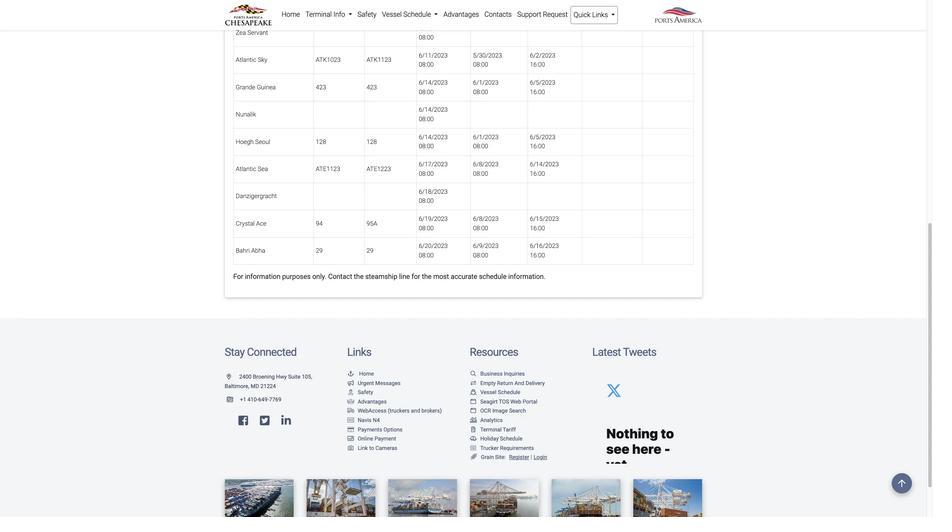 Task type: locate. For each thing, give the bounding box(es) containing it.
3 16:00 from the top
[[530, 88, 545, 96]]

6/5/2023 16:00 down 6/2/2023 16:00
[[530, 79, 556, 96]]

0 vertical spatial atlantic
[[236, 57, 256, 64]]

1 6/8/2023 08:00 from the top
[[473, 161, 499, 178]]

schedule down the tariff
[[500, 436, 523, 442]]

browser image
[[470, 400, 477, 405]]

1 vertical spatial home link
[[347, 371, 374, 377]]

to
[[369, 445, 374, 452]]

1 6/5/2023 from the top
[[530, 79, 556, 86]]

6/16/2023 16:00
[[530, 243, 559, 259]]

anchor image
[[347, 372, 354, 377]]

safety link
[[355, 6, 379, 23], [347, 389, 373, 396]]

2 6/1/2023 from the top
[[473, 134, 499, 141]]

portal
[[523, 399, 538, 405]]

links up anchor 'icon'
[[347, 346, 372, 359]]

register
[[509, 455, 530, 461]]

home link
[[279, 6, 303, 23], [347, 371, 374, 377]]

6 16:00 from the top
[[530, 225, 545, 232]]

6/8/2023 08:00 for 6/17/2023
[[473, 161, 499, 178]]

0 horizontal spatial vessel schedule link
[[379, 6, 441, 23]]

navis
[[358, 417, 372, 424]]

2 grande from the top
[[236, 84, 255, 91]]

1 vertical spatial terminal
[[481, 427, 502, 433]]

6/14/2023 for grande guinea
[[419, 79, 448, 86]]

terminal tariff
[[481, 427, 516, 433]]

safety down urgent
[[358, 389, 373, 396]]

08:00 inside 6/17/2023 08:00
[[419, 170, 434, 178]]

6/2/2023
[[530, 52, 556, 59]]

go to top image
[[892, 474, 913, 494]]

2 6/14/2023 08:00 from the top
[[419, 106, 448, 123]]

0 horizontal spatial 29
[[316, 248, 323, 255]]

vessel schedule link up seagirt on the bottom
[[470, 389, 521, 396]]

6/14/2023 08:00 for 128
[[419, 134, 448, 150]]

and
[[411, 408, 420, 415]]

0 vertical spatial 6/8/2023 08:00
[[473, 161, 499, 178]]

advantages link up 6/10/2023
[[441, 6, 482, 23]]

08:00 inside the 6/18/2023 08:00
[[419, 198, 434, 205]]

delivery
[[526, 380, 545, 387]]

wheat image
[[470, 455, 478, 461]]

seagirt
[[481, 399, 498, 405]]

ocr
[[481, 408, 491, 415]]

schedule up 6/10/2023
[[404, 10, 431, 19]]

schedule
[[479, 273, 507, 281]]

0 horizontal spatial 423
[[316, 84, 326, 91]]

1 29 from the left
[[316, 248, 323, 255]]

0 horizontal spatial the
[[354, 273, 364, 281]]

terminal left info
[[306, 10, 332, 19]]

2400 broening hwy suite 105, baltimore, md 21224 link
[[225, 374, 312, 390]]

vessel schedule up seagirt tos web portal link
[[481, 389, 521, 396]]

1 128 from the left
[[316, 138, 326, 146]]

08:00 inside 5/30/2023 08:00
[[473, 61, 488, 69]]

6/1/2023 for 423
[[473, 79, 499, 86]]

6/14/2023
[[419, 79, 448, 86], [419, 106, 448, 114], [419, 134, 448, 141], [530, 161, 559, 168]]

6/18/2023 08:00
[[419, 188, 448, 205]]

1 horizontal spatial advantages
[[444, 10, 479, 19]]

baltimore,
[[225, 383, 249, 390]]

1 vertical spatial links
[[347, 346, 372, 359]]

6/17/2023
[[419, 161, 448, 168]]

0 vertical spatial advantages
[[444, 10, 479, 19]]

atlantic left sea
[[236, 166, 256, 173]]

advantages link up webaccess
[[347, 399, 387, 405]]

2 6/8/2023 from the top
[[473, 216, 499, 223]]

safety
[[358, 10, 377, 19], [358, 389, 373, 396]]

1 vertical spatial vessel schedule
[[481, 389, 521, 396]]

6/5/2023
[[530, 79, 556, 86], [530, 134, 556, 141]]

6/5/2023 16:00 up 6/14/2023 16:00
[[530, 134, 556, 150]]

1 horizontal spatial links
[[593, 11, 608, 19]]

links right quick
[[593, 11, 608, 19]]

0 horizontal spatial links
[[347, 346, 372, 359]]

1 horizontal spatial 128
[[367, 138, 377, 146]]

0 vertical spatial terminal
[[306, 10, 332, 19]]

2 the from the left
[[422, 273, 432, 281]]

info
[[334, 10, 345, 19]]

1 6/1/2023 from the top
[[473, 79, 499, 86]]

6/5/2023 up 6/14/2023 16:00
[[530, 134, 556, 141]]

terminal tariff link
[[470, 427, 516, 433]]

0 vertical spatial home link
[[279, 6, 303, 23]]

1 horizontal spatial advantages link
[[441, 6, 482, 23]]

accurate
[[451, 273, 478, 281]]

6/5/2023 for 423
[[530, 79, 556, 86]]

crystal
[[236, 220, 255, 228]]

home link right dakar
[[279, 6, 303, 23]]

6/14/2023 for hoegh seoul
[[419, 134, 448, 141]]

vessel schedule link
[[379, 6, 441, 23], [470, 389, 521, 396]]

2 16:00 from the top
[[530, 61, 545, 69]]

0 vertical spatial 6/5/2023
[[530, 79, 556, 86]]

16:00 for 423
[[530, 88, 545, 96]]

1 6/1/2023 08:00 from the top
[[473, 79, 499, 96]]

4 16:00 from the top
[[530, 143, 545, 150]]

container storage image
[[347, 418, 354, 424]]

0 vertical spatial 6/1/2023
[[473, 79, 499, 86]]

most
[[434, 273, 449, 281]]

latest
[[593, 346, 621, 359]]

safety right info
[[358, 10, 377, 19]]

0 vertical spatial grande
[[236, 2, 255, 9]]

3 6/14/2023 08:00 from the top
[[419, 134, 448, 150]]

credit card front image
[[347, 437, 354, 442]]

broening
[[253, 374, 275, 380]]

423 down atk1123
[[367, 84, 377, 91]]

requirements
[[500, 445, 534, 452]]

seagirt tos web portal link
[[470, 399, 538, 405]]

16:00 inside 6/2/2023 16:00
[[530, 61, 545, 69]]

sea
[[258, 166, 268, 173]]

6/14/2023 08:00 for 423
[[419, 79, 448, 96]]

trucker requirements link
[[470, 445, 534, 452]]

atk1023
[[316, 57, 341, 64]]

0 vertical spatial links
[[593, 11, 608, 19]]

08:00 inside 6/10/2023 08:00
[[419, 34, 434, 41]]

link
[[358, 445, 368, 452]]

empty return and delivery link
[[470, 380, 545, 387]]

grande dakar
[[236, 2, 273, 9]]

advantages up webaccess
[[358, 399, 387, 405]]

0 horizontal spatial vessel schedule
[[382, 10, 433, 19]]

grande for grande dakar
[[236, 2, 255, 9]]

terminal info link
[[303, 6, 355, 23]]

vessel schedule link up 6/10/2023
[[379, 6, 441, 23]]

1 vertical spatial home
[[359, 371, 374, 377]]

schedule up the seagirt tos web portal
[[498, 389, 521, 396]]

navis n4 link
[[347, 417, 380, 424]]

hand receiving image
[[347, 400, 354, 405]]

facebook square image
[[239, 416, 248, 427]]

6/18/2023
[[419, 188, 448, 196]]

128
[[316, 138, 326, 146], [367, 138, 377, 146]]

1 vertical spatial 6/14/2023 08:00
[[419, 106, 448, 123]]

md
[[251, 383, 259, 390]]

1 vertical spatial safety link
[[347, 389, 373, 396]]

2 6/8/2023 08:00 from the top
[[473, 216, 499, 232]]

exchange image
[[470, 381, 477, 387]]

0 horizontal spatial advantages
[[358, 399, 387, 405]]

6/11/2023
[[419, 52, 448, 59]]

6/14/2023 for nunalik
[[419, 106, 448, 114]]

6/1/2023
[[473, 79, 499, 86], [473, 134, 499, 141]]

6/5/2023 for 128
[[530, 134, 556, 141]]

2 vertical spatial schedule
[[500, 436, 523, 442]]

payments options
[[358, 427, 403, 433]]

vessel schedule
[[382, 10, 433, 19], [481, 389, 521, 396]]

the right 'for'
[[422, 273, 432, 281]]

grande left dakar
[[236, 2, 255, 9]]

1 horizontal spatial home
[[359, 371, 374, 377]]

2 29 from the left
[[367, 248, 374, 255]]

16:00 inside 6/15/2023 16:00
[[530, 225, 545, 232]]

0 vertical spatial 6/5/2023 16:00
[[530, 79, 556, 96]]

1 horizontal spatial 423
[[367, 84, 377, 91]]

business inquiries link
[[470, 371, 525, 377]]

2 vertical spatial 6/14/2023 08:00
[[419, 134, 448, 150]]

business
[[481, 371, 503, 377]]

1 vertical spatial 6/1/2023 08:00
[[473, 134, 499, 150]]

0 horizontal spatial vessel
[[382, 10, 402, 19]]

safety link down urgent
[[347, 389, 373, 396]]

safety inside safety link
[[358, 10, 377, 19]]

7 16:00 from the top
[[530, 252, 545, 259]]

6/5/2023 16:00
[[530, 79, 556, 96], [530, 134, 556, 150]]

6/10/2023
[[419, 25, 448, 32]]

2 6/5/2023 from the top
[[530, 134, 556, 141]]

16:00 for 29
[[530, 252, 545, 259]]

0 horizontal spatial home link
[[279, 6, 303, 23]]

schedule for bottom vessel schedule link
[[498, 389, 521, 396]]

home link up urgent
[[347, 371, 374, 377]]

advantages up 6/10/2023
[[444, 10, 479, 19]]

safety link for terminal info link
[[355, 6, 379, 23]]

0 horizontal spatial 128
[[316, 138, 326, 146]]

6/14/2023 08:00
[[419, 79, 448, 96], [419, 106, 448, 123], [419, 134, 448, 150]]

atlantic left sky
[[236, 57, 256, 64]]

1 vertical spatial grande
[[236, 84, 255, 91]]

0 vertical spatial 6/1/2023 08:00
[[473, 79, 499, 96]]

terminal down analytics
[[481, 427, 502, 433]]

6/19/2023
[[419, 216, 448, 223]]

1 atlantic from the top
[[236, 57, 256, 64]]

safety link right info
[[355, 6, 379, 23]]

0 vertical spatial vessel
[[382, 10, 402, 19]]

95a
[[367, 220, 378, 228]]

file invoice image
[[470, 428, 477, 433]]

423 down atk1023
[[316, 84, 326, 91]]

home link for urgent messages link
[[347, 371, 374, 377]]

trucker
[[481, 445, 499, 452]]

camera image
[[347, 446, 354, 452]]

list alt image
[[470, 446, 477, 452]]

grande left guinea
[[236, 84, 255, 91]]

home left terminal info in the top of the page
[[282, 10, 300, 19]]

1 vertical spatial atlantic
[[236, 166, 256, 173]]

ship image
[[470, 390, 477, 396]]

terminal for terminal tariff
[[481, 427, 502, 433]]

16:00 inside 6/14/2023 16:00
[[530, 170, 545, 178]]

for
[[412, 273, 420, 281]]

nunalik
[[236, 111, 256, 118]]

16:00 for ate1223
[[530, 170, 545, 178]]

16:00 for 95a
[[530, 225, 545, 232]]

16:00 for 128
[[530, 143, 545, 150]]

29 down 95a on the left top of the page
[[367, 248, 374, 255]]

1 grande from the top
[[236, 2, 255, 9]]

2 atlantic from the top
[[236, 166, 256, 173]]

the right 'contact'
[[354, 273, 364, 281]]

holiday schedule
[[481, 436, 523, 442]]

atlantic for atlantic sky
[[236, 57, 256, 64]]

5 16:00 from the top
[[530, 170, 545, 178]]

0 vertical spatial 6/14/2023 08:00
[[419, 79, 448, 96]]

0 vertical spatial 6/8/2023
[[473, 161, 499, 168]]

1 vertical spatial 6/8/2023 08:00
[[473, 216, 499, 232]]

1 horizontal spatial home link
[[347, 371, 374, 377]]

6/8/2023 08:00
[[473, 161, 499, 178], [473, 216, 499, 232]]

1 vertical spatial advantages
[[358, 399, 387, 405]]

1 horizontal spatial terminal
[[481, 427, 502, 433]]

1 6/5/2023 16:00 from the top
[[530, 79, 556, 96]]

1 the from the left
[[354, 273, 364, 281]]

1 vertical spatial advantages link
[[347, 399, 387, 405]]

1 safety from the top
[[358, 10, 377, 19]]

and
[[515, 380, 525, 387]]

vessel inside vessel schedule link
[[382, 10, 402, 19]]

6/20/2023 08:00
[[419, 243, 448, 259]]

1 horizontal spatial vessel schedule
[[481, 389, 521, 396]]

resources
[[470, 346, 518, 359]]

1 vertical spatial 6/5/2023 16:00
[[530, 134, 556, 150]]

1 423 from the left
[[316, 84, 326, 91]]

1 vertical spatial 6/5/2023
[[530, 134, 556, 141]]

16:00 for atk1123
[[530, 61, 545, 69]]

16:00 inside 6/16/2023 16:00
[[530, 252, 545, 259]]

29 up only.
[[316, 248, 323, 255]]

0 vertical spatial safety link
[[355, 6, 379, 23]]

423
[[316, 84, 326, 91], [367, 84, 377, 91]]

128 up ate1223
[[367, 138, 377, 146]]

stay
[[225, 346, 245, 359]]

vessel
[[382, 10, 402, 19], [481, 389, 497, 396]]

0 vertical spatial safety
[[358, 10, 377, 19]]

1 horizontal spatial vessel
[[481, 389, 497, 396]]

1 vertical spatial schedule
[[498, 389, 521, 396]]

128 up "ate1123"
[[316, 138, 326, 146]]

hoegh
[[236, 138, 254, 146]]

schedule for holiday schedule link
[[500, 436, 523, 442]]

online
[[358, 436, 373, 442]]

2 6/1/2023 08:00 from the top
[[473, 134, 499, 150]]

seagirt tos web portal
[[481, 399, 538, 405]]

6/8/2023 08:00 for 6/19/2023
[[473, 216, 499, 232]]

terminal for terminal info
[[306, 10, 332, 19]]

1 6/8/2023 from the top
[[473, 161, 499, 168]]

1 6/14/2023 08:00 from the top
[[419, 79, 448, 96]]

6/1/2023 08:00
[[473, 79, 499, 96], [473, 134, 499, 150]]

1 vertical spatial 6/1/2023
[[473, 134, 499, 141]]

1 horizontal spatial vessel schedule link
[[470, 389, 521, 396]]

home up urgent
[[359, 371, 374, 377]]

2 6/5/2023 16:00 from the top
[[530, 134, 556, 150]]

1 vertical spatial 6/8/2023
[[473, 216, 499, 223]]

2 128 from the left
[[367, 138, 377, 146]]

1 vertical spatial safety
[[358, 389, 373, 396]]

vessel schedule up 6/10/2023
[[382, 10, 433, 19]]

ocr image search
[[481, 408, 526, 415]]

6/5/2023 down 6/2/2023 16:00
[[530, 79, 556, 86]]

1 horizontal spatial 29
[[367, 248, 374, 255]]

atlantic
[[236, 57, 256, 64], [236, 166, 256, 173]]

0 vertical spatial vessel schedule link
[[379, 6, 441, 23]]

0 horizontal spatial home
[[282, 10, 300, 19]]

0 horizontal spatial terminal
[[306, 10, 332, 19]]

1 horizontal spatial the
[[422, 273, 432, 281]]

hwy
[[276, 374, 287, 380]]



Task type: vqa. For each thing, say whether or not it's contained in the screenshot.


Task type: describe. For each thing, give the bounding box(es) containing it.
latest tweets
[[593, 346, 657, 359]]

bullhorn image
[[347, 381, 354, 387]]

grain
[[481, 455, 494, 461]]

truck container image
[[347, 409, 354, 414]]

empty
[[481, 380, 496, 387]]

webaccess (truckers and brokers)
[[358, 408, 442, 415]]

1 vertical spatial vessel
[[481, 389, 497, 396]]

cameras
[[376, 445, 398, 452]]

image
[[493, 408, 508, 415]]

grande for grande guinea
[[236, 84, 255, 91]]

links inside "link"
[[593, 11, 608, 19]]

hoegh seoul
[[236, 138, 270, 146]]

(truckers
[[388, 408, 410, 415]]

holiday schedule link
[[470, 436, 523, 442]]

suite
[[288, 374, 301, 380]]

6/16/2023
[[530, 243, 559, 250]]

information.
[[509, 273, 546, 281]]

ate1123
[[316, 166, 340, 173]]

quick links
[[574, 11, 610, 19]]

atlantic for atlantic sea
[[236, 166, 256, 173]]

105,
[[302, 374, 312, 380]]

map marker alt image
[[227, 375, 238, 380]]

quick links link
[[571, 6, 618, 24]]

login link
[[534, 455, 547, 461]]

tos
[[499, 399, 509, 405]]

crystal ace
[[236, 220, 267, 228]]

0 vertical spatial vessel schedule
[[382, 10, 433, 19]]

credit card image
[[347, 428, 354, 433]]

6/1/2023 for 128
[[473, 134, 499, 141]]

contacts
[[485, 10, 512, 19]]

08:00 inside 6/11/2023 08:00
[[419, 61, 434, 69]]

6/11/2023 08:00
[[419, 52, 448, 69]]

online payment link
[[347, 436, 396, 442]]

request
[[543, 10, 568, 19]]

zea
[[236, 29, 246, 37]]

+1 410-649-7769 link
[[225, 397, 282, 403]]

6/15/2023 16:00
[[530, 216, 559, 232]]

home link for terminal info link
[[279, 6, 303, 23]]

quick
[[574, 11, 591, 19]]

line
[[399, 273, 410, 281]]

analytics image
[[470, 418, 477, 424]]

web
[[511, 399, 522, 405]]

stay connected
[[225, 346, 297, 359]]

guinea
[[257, 84, 276, 91]]

08:00 inside 6/20/2023 08:00
[[419, 252, 434, 259]]

6/9/2023
[[473, 243, 499, 250]]

for
[[233, 273, 243, 281]]

holiday
[[481, 436, 499, 442]]

6/5/2023 16:00 for 128
[[530, 134, 556, 150]]

abha
[[251, 248, 265, 255]]

support
[[518, 10, 542, 19]]

649-
[[258, 397, 269, 403]]

for information purposes only. contact the steamship line for the most accurate schedule information.
[[233, 273, 546, 281]]

options
[[384, 427, 403, 433]]

2400 broening hwy suite 105, baltimore, md 21224
[[225, 374, 312, 390]]

user hard hat image
[[347, 390, 354, 396]]

410-
[[248, 397, 258, 403]]

webaccess (truckers and brokers) link
[[347, 408, 442, 415]]

sky
[[258, 57, 268, 64]]

tariff
[[503, 427, 516, 433]]

atlantic sea
[[236, 166, 268, 173]]

08:00 inside 6/9/2023 08:00
[[473, 252, 488, 259]]

6/5/2023 16:00 for 423
[[530, 79, 556, 96]]

payments
[[358, 427, 382, 433]]

inquiries
[[504, 371, 525, 377]]

|
[[531, 454, 532, 461]]

phone office image
[[227, 398, 240, 403]]

link to cameras link
[[347, 445, 398, 452]]

6/1/2023 08:00 for 128
[[473, 134, 499, 150]]

tweets
[[623, 346, 657, 359]]

brokers)
[[422, 408, 442, 415]]

+1
[[240, 397, 246, 403]]

6/8/2023 for 6/17/2023 08:00
[[473, 161, 499, 168]]

6/1/2023 08:00 for 423
[[473, 79, 499, 96]]

messages
[[376, 380, 401, 387]]

ate1223
[[367, 166, 391, 173]]

seoul
[[255, 138, 270, 146]]

payments options link
[[347, 427, 403, 433]]

business inquiries
[[481, 371, 525, 377]]

steamship
[[366, 273, 398, 281]]

21224
[[261, 383, 276, 390]]

bahri
[[236, 248, 250, 255]]

servant
[[248, 29, 268, 37]]

urgent messages
[[358, 380, 401, 387]]

linkedin image
[[282, 416, 291, 427]]

urgent messages link
[[347, 380, 401, 387]]

dakar
[[257, 2, 273, 9]]

grande guinea
[[236, 84, 276, 91]]

browser image
[[470, 409, 477, 414]]

bells image
[[470, 437, 477, 442]]

0 vertical spatial advantages link
[[441, 6, 482, 23]]

purposes
[[282, 273, 311, 281]]

analytics
[[481, 417, 503, 424]]

6/8/2023 for 6/19/2023 08:00
[[473, 216, 499, 223]]

6/19/2023 08:00
[[419, 216, 448, 232]]

6/14/2023 16:00
[[530, 161, 559, 178]]

search image
[[470, 372, 477, 377]]

1 16:00 from the top
[[530, 7, 545, 14]]

6/10/2023 08:00
[[419, 25, 448, 41]]

94
[[316, 220, 323, 228]]

0 horizontal spatial advantages link
[[347, 399, 387, 405]]

zea servant
[[236, 29, 268, 37]]

6/2/2023 16:00
[[530, 52, 556, 69]]

search
[[509, 408, 526, 415]]

0 vertical spatial home
[[282, 10, 300, 19]]

2 423 from the left
[[367, 84, 377, 91]]

site:
[[495, 455, 506, 461]]

only.
[[313, 273, 327, 281]]

6/17/2023 08:00
[[419, 161, 448, 178]]

safety link for urgent messages link
[[347, 389, 373, 396]]

trucker requirements
[[481, 445, 534, 452]]

link to cameras
[[358, 445, 398, 452]]

08:00 inside 6/19/2023 08:00
[[419, 225, 434, 232]]

0 vertical spatial schedule
[[404, 10, 431, 19]]

2 safety from the top
[[358, 389, 373, 396]]

webaccess
[[358, 408, 387, 415]]

urgent
[[358, 380, 374, 387]]

1 vertical spatial vessel schedule link
[[470, 389, 521, 396]]

twitter square image
[[260, 416, 270, 427]]

danzigergracht
[[236, 193, 277, 200]]



